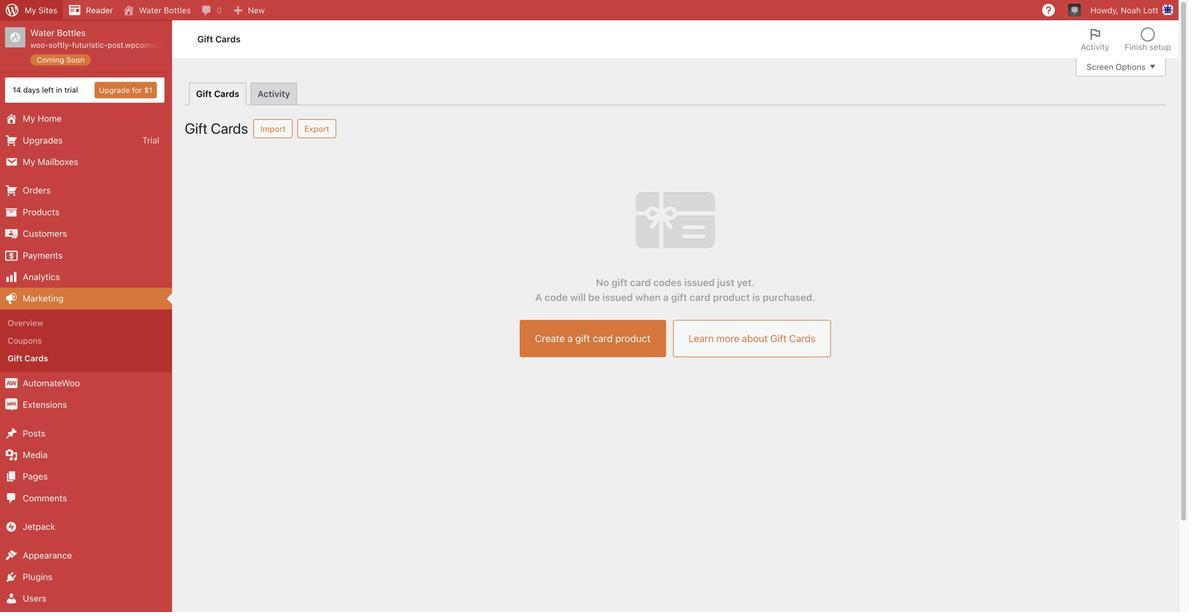 Task type: locate. For each thing, give the bounding box(es) containing it.
0 horizontal spatial gift cards link
[[0, 350, 172, 368]]

gift cards link up the automatewoo link
[[0, 350, 172, 368]]

2 horizontal spatial gift
[[671, 292, 687, 303]]

0 vertical spatial activity
[[1081, 42, 1110, 52]]

water
[[139, 5, 162, 15], [30, 28, 55, 38]]

1 horizontal spatial bottles
[[164, 5, 191, 15]]

gift cards left import link
[[185, 120, 248, 137]]

water for water bottles
[[139, 5, 162, 15]]

1 vertical spatial product
[[615, 333, 651, 345]]

analytics link
[[0, 266, 172, 288]]

for
[[132, 86, 142, 95]]

a right create
[[568, 333, 573, 345]]

extensions link
[[0, 394, 172, 416]]

0 vertical spatial water
[[139, 5, 162, 15]]

reader link
[[63, 0, 118, 20]]

gift down coupons
[[8, 354, 22, 363]]

appearance
[[23, 550, 72, 561]]

finish setup
[[1125, 42, 1171, 52]]

activity up import link
[[258, 89, 290, 99]]

gift right about
[[771, 333, 787, 345]]

1 horizontal spatial a
[[663, 292, 669, 303]]

options
[[1116, 62, 1146, 71]]

notification image
[[1070, 4, 1080, 15]]

automatewoo
[[23, 378, 80, 389]]

cards down 0
[[215, 34, 241, 44]]

1 horizontal spatial water
[[139, 5, 162, 15]]

noah
[[1121, 5, 1141, 15]]

issued left just
[[684, 277, 715, 289]]

create
[[535, 333, 565, 345]]

pages
[[23, 472, 48, 482]]

water bottles
[[139, 5, 191, 15]]

users
[[23, 594, 46, 604]]

product down just
[[713, 292, 750, 303]]

0 vertical spatial bottles
[[164, 5, 191, 15]]

0 horizontal spatial a
[[568, 333, 573, 345]]

1 vertical spatial gift cards link
[[0, 350, 172, 368]]

bottles up the softly-
[[57, 28, 86, 38]]

cards left 'import'
[[211, 120, 248, 137]]

analytics
[[23, 272, 60, 282]]

0 horizontal spatial gift
[[575, 333, 590, 345]]

bottles left 0 "link"
[[164, 5, 191, 15]]

gift
[[197, 34, 213, 44], [196, 89, 212, 99], [185, 120, 208, 137], [771, 333, 787, 345], [8, 354, 22, 363]]

water inside toolbar navigation
[[139, 5, 162, 15]]

issued
[[684, 277, 715, 289], [603, 292, 633, 303]]

$1
[[144, 86, 153, 95]]

1 vertical spatial my
[[23, 113, 35, 124]]

a inside no gift card codes issued just yet. a code will be issued when a gift card product is purchased.
[[663, 292, 669, 303]]

no gift card codes issued just yet. a code will be issued when a gift card product is purchased.
[[535, 277, 816, 303]]

a down codes
[[663, 292, 669, 303]]

1 vertical spatial bottles
[[57, 28, 86, 38]]

customers
[[23, 228, 67, 239]]

automatewoo link
[[0, 373, 172, 394]]

payments
[[23, 250, 63, 261]]

jetpack link
[[0, 516, 172, 538]]

14
[[13, 86, 21, 94]]

2 vertical spatial my
[[23, 157, 35, 167]]

product
[[713, 292, 750, 303], [615, 333, 651, 345]]

export link
[[297, 119, 336, 138]]

gift right "no"
[[612, 277, 628, 289]]

water bottles woo-softly-futuristic-post.wpcomstaging.com coming soon
[[30, 28, 195, 64]]

pages link
[[0, 466, 172, 488]]

activity up screen
[[1081, 42, 1110, 52]]

0 vertical spatial a
[[663, 292, 669, 303]]

1 horizontal spatial card
[[630, 277, 651, 289]]

my left home
[[23, 113, 35, 124]]

activity button
[[1074, 20, 1117, 58]]

my down upgrades
[[23, 157, 35, 167]]

product down "when"
[[615, 333, 651, 345]]

0 horizontal spatial activity
[[258, 89, 290, 99]]

bottles inside water bottles woo-softly-futuristic-post.wpcomstaging.com coming soon
[[57, 28, 86, 38]]

2 horizontal spatial card
[[690, 292, 711, 303]]

my inside toolbar navigation
[[25, 5, 36, 15]]

card
[[630, 277, 651, 289], [690, 292, 711, 303], [593, 333, 613, 345]]

14 days left in trial
[[13, 86, 78, 94]]

gift down 0 "link"
[[197, 34, 213, 44]]

2 vertical spatial gift
[[575, 333, 590, 345]]

0 vertical spatial product
[[713, 292, 750, 303]]

products
[[23, 207, 60, 217]]

media link
[[0, 445, 172, 466]]

gift right create
[[575, 333, 590, 345]]

activity
[[1081, 42, 1110, 52], [258, 89, 290, 99]]

0 vertical spatial card
[[630, 277, 651, 289]]

1 horizontal spatial product
[[713, 292, 750, 303]]

2 vertical spatial card
[[593, 333, 613, 345]]

comments
[[23, 493, 67, 504]]

my for my sites
[[25, 5, 36, 15]]

card down be
[[593, 333, 613, 345]]

0 vertical spatial gift cards link
[[189, 83, 246, 105]]

0 vertical spatial my
[[25, 5, 36, 15]]

water up woo- at the left
[[30, 28, 55, 38]]

export
[[304, 124, 329, 134]]

lott
[[1144, 5, 1159, 15]]

0 horizontal spatial issued
[[603, 292, 633, 303]]

water up post.wpcomstaging.com
[[139, 5, 162, 15]]

gift
[[612, 277, 628, 289], [671, 292, 687, 303], [575, 333, 590, 345]]

main menu navigation
[[0, 20, 195, 613]]

1 horizontal spatial activity
[[1081, 42, 1110, 52]]

1 vertical spatial activity
[[258, 89, 290, 99]]

orders
[[23, 185, 51, 196]]

create a gift card product
[[535, 333, 651, 345]]

0
[[217, 5, 222, 15]]

0 vertical spatial issued
[[684, 277, 715, 289]]

card up learn
[[690, 292, 711, 303]]

gift down codes
[[671, 292, 687, 303]]

1 vertical spatial water
[[30, 28, 55, 38]]

issued down "no"
[[603, 292, 633, 303]]

water inside water bottles woo-softly-futuristic-post.wpcomstaging.com coming soon
[[30, 28, 55, 38]]

gift cards
[[197, 34, 241, 44], [196, 89, 239, 99], [185, 120, 248, 137], [8, 354, 48, 363]]

upgrade for $1 button
[[95, 82, 157, 98]]

gift cards down 0
[[197, 34, 241, 44]]

create a gift card product link
[[520, 320, 666, 357]]

cards left 'activity' link
[[214, 89, 239, 99]]

my mailboxes
[[23, 157, 78, 167]]

1 vertical spatial issued
[[603, 292, 633, 303]]

media
[[23, 450, 48, 460]]

1 vertical spatial a
[[568, 333, 573, 345]]

tab list
[[1074, 20, 1179, 58]]

0 vertical spatial gift
[[612, 277, 628, 289]]

a
[[663, 292, 669, 303], [568, 333, 573, 345]]

my mailboxes link
[[0, 151, 172, 173]]

my
[[25, 5, 36, 15], [23, 113, 35, 124], [23, 157, 35, 167]]

bottles inside toolbar navigation
[[164, 5, 191, 15]]

a
[[535, 292, 542, 303]]

0 horizontal spatial product
[[615, 333, 651, 345]]

softly-
[[49, 41, 72, 49]]

my for my mailboxes
[[23, 157, 35, 167]]

0 horizontal spatial card
[[593, 333, 613, 345]]

water bottles link
[[118, 0, 196, 20]]

gift cards down coupons
[[8, 354, 48, 363]]

bottles
[[164, 5, 191, 15], [57, 28, 86, 38]]

upgrades
[[23, 135, 63, 145]]

card up "when"
[[630, 277, 651, 289]]

is
[[753, 292, 760, 303]]

products link
[[0, 201, 172, 223]]

cards down coupons
[[24, 354, 48, 363]]

0 horizontal spatial bottles
[[57, 28, 86, 38]]

my left sites
[[25, 5, 36, 15]]

0 horizontal spatial water
[[30, 28, 55, 38]]

gift cards link left 'activity' link
[[189, 83, 246, 105]]



Task type: describe. For each thing, give the bounding box(es) containing it.
howdy, noah lott
[[1091, 5, 1159, 15]]

gift cards left 'activity' link
[[196, 89, 239, 99]]

futuristic-
[[72, 41, 108, 49]]

payments link
[[0, 245, 172, 266]]

my for my home
[[23, 113, 35, 124]]

trial
[[142, 135, 159, 145]]

will
[[570, 292, 586, 303]]

marketing
[[23, 293, 64, 304]]

code
[[545, 292, 568, 303]]

gift inside create a gift card product link
[[575, 333, 590, 345]]

learn more about gift cards
[[689, 333, 816, 345]]

my home
[[23, 113, 62, 124]]

0 link
[[196, 0, 227, 20]]

when
[[636, 292, 661, 303]]

about
[[742, 333, 768, 345]]

just
[[717, 277, 735, 289]]

1 vertical spatial card
[[690, 292, 711, 303]]

days
[[23, 86, 40, 94]]

screen options
[[1087, 62, 1146, 71]]

tab list containing activity
[[1074, 20, 1179, 58]]

plugins
[[23, 572, 53, 582]]

yet.
[[737, 277, 755, 289]]

upgrade for $1
[[99, 86, 153, 95]]

import
[[261, 124, 286, 134]]

setup
[[1150, 42, 1171, 52]]

product inside create a gift card product link
[[615, 333, 651, 345]]

coupons link
[[0, 332, 172, 350]]

overview
[[8, 318, 43, 328]]

screen options button
[[1076, 58, 1166, 77]]

coming
[[37, 55, 64, 64]]

finish setup button
[[1117, 20, 1179, 58]]

activity inside activity button
[[1081, 42, 1110, 52]]

1 vertical spatial gift
[[671, 292, 687, 303]]

my sites
[[25, 5, 57, 15]]

1 horizontal spatial gift cards link
[[189, 83, 246, 105]]

appearance link
[[0, 545, 172, 567]]

toolbar navigation
[[0, 0, 1179, 23]]

left
[[42, 86, 54, 94]]

cards inside main menu navigation
[[24, 354, 48, 363]]

bottles for water bottles woo-softly-futuristic-post.wpcomstaging.com coming soon
[[57, 28, 86, 38]]

codes
[[654, 277, 682, 289]]

mailboxes
[[38, 157, 78, 167]]

sites
[[39, 5, 57, 15]]

learn
[[689, 333, 714, 345]]

in
[[56, 86, 62, 94]]

howdy,
[[1091, 5, 1119, 15]]

1 horizontal spatial gift
[[612, 277, 628, 289]]

coupons
[[8, 336, 42, 346]]

home
[[38, 113, 62, 124]]

marketing link
[[0, 288, 172, 310]]

reader
[[86, 5, 113, 15]]

cards down the "purchased."
[[789, 333, 816, 345]]

no
[[596, 277, 609, 289]]

bottles for water bottles
[[164, 5, 191, 15]]

water for water bottles woo-softly-futuristic-post.wpcomstaging.com coming soon
[[30, 28, 55, 38]]

plugins link
[[0, 567, 172, 588]]

posts link
[[0, 423, 172, 445]]

trial
[[64, 86, 78, 94]]

users link
[[0, 588, 172, 610]]

customers link
[[0, 223, 172, 245]]

activity link
[[251, 83, 297, 105]]

my home link
[[0, 108, 172, 130]]

purchased.
[[763, 292, 816, 303]]

new link
[[227, 0, 270, 20]]

orders link
[[0, 180, 172, 201]]

product inside no gift card codes issued just yet. a code will be issued when a gift card product is purchased.
[[713, 292, 750, 303]]

gift cards inside main menu navigation
[[8, 354, 48, 363]]

gift right trial
[[185, 120, 208, 137]]

new
[[248, 5, 265, 15]]

extensions
[[23, 400, 67, 410]]

screen
[[1087, 62, 1114, 71]]

a inside create a gift card product link
[[568, 333, 573, 345]]

jetpack
[[23, 522, 55, 532]]

post.wpcomstaging.com
[[108, 41, 195, 49]]

soon
[[66, 55, 85, 64]]

learn more about gift cards link
[[673, 320, 831, 357]]

woo-
[[30, 41, 49, 49]]

overview link
[[0, 314, 172, 332]]

gift inside main menu navigation
[[8, 354, 22, 363]]

more
[[717, 333, 740, 345]]

activity inside 'activity' link
[[258, 89, 290, 99]]

1 horizontal spatial issued
[[684, 277, 715, 289]]

finish
[[1125, 42, 1147, 52]]

be
[[588, 292, 600, 303]]

import link
[[254, 119, 293, 138]]

my sites link
[[0, 0, 63, 20]]

gift right $1
[[196, 89, 212, 99]]



Task type: vqa. For each thing, say whether or not it's contained in the screenshot.
will
yes



